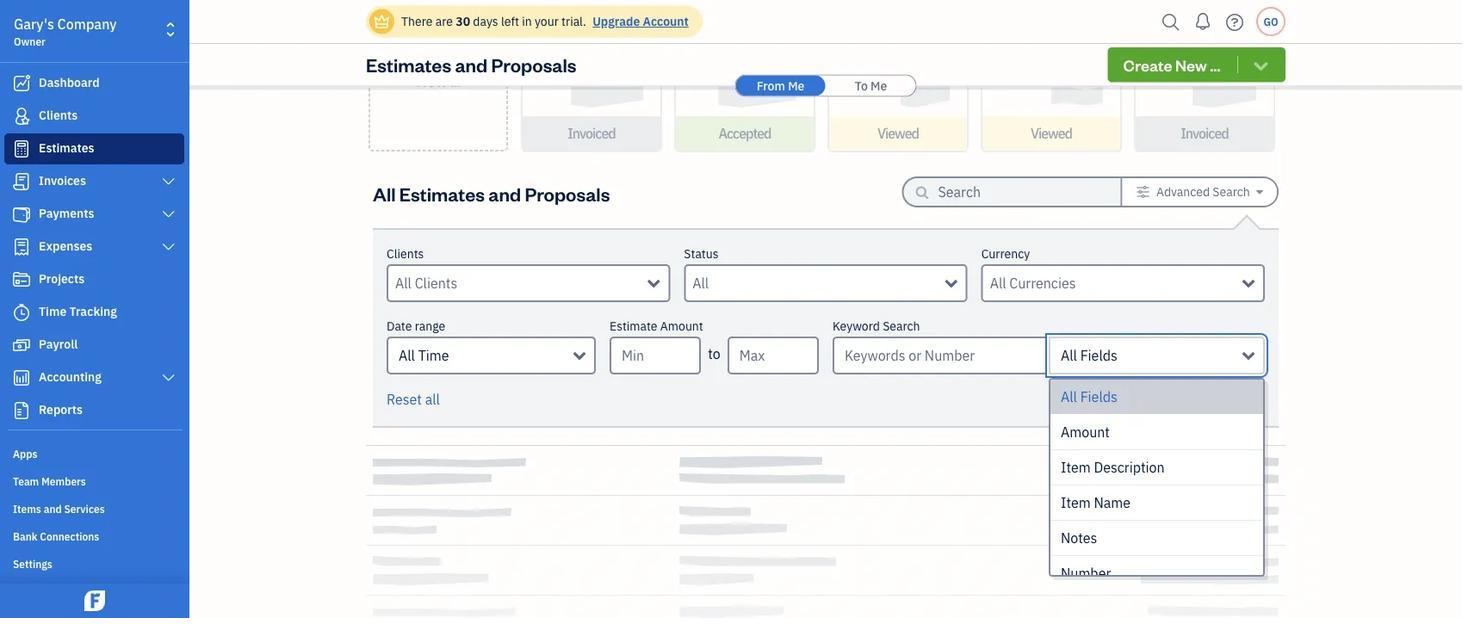 Task type: describe. For each thing, give the bounding box(es) containing it.
items and services link
[[4, 495, 184, 521]]

chart image
[[11, 369, 32, 387]]

keyword
[[833, 318, 880, 334]]

all fields option
[[1051, 380, 1263, 415]]

date
[[387, 318, 412, 334]]

all fields for list box on the bottom of the page containing all fields
[[1061, 388, 1118, 406]]

all time button
[[387, 337, 596, 375]]

payroll link
[[4, 330, 184, 361]]

2 vertical spatial estimates
[[399, 181, 485, 206]]

2 viewed from the left
[[1031, 124, 1072, 143]]

2 horizontal spatial and
[[489, 181, 521, 206]]

0 vertical spatial amount
[[660, 318, 703, 334]]

items and services
[[13, 502, 105, 516]]

to
[[708, 345, 721, 363]]

Keyword Search text field
[[833, 337, 1049, 375]]

time inside dropdown button
[[418, 347, 449, 365]]

projects link
[[4, 264, 184, 295]]

all time
[[399, 347, 449, 365]]

2 invoiced from the left
[[1181, 124, 1229, 143]]

list box containing all fields
[[1051, 380, 1263, 592]]

team
[[13, 475, 39, 488]]

Estimate Amount Minimum text field
[[610, 337, 701, 375]]

connections
[[40, 530, 99, 543]]

all for keyword search field
[[1061, 347, 1077, 365]]

dashboard link
[[4, 68, 184, 99]]

reset all
[[387, 391, 440, 409]]

dashboard
[[39, 74, 100, 90]]

items
[[13, 502, 41, 516]]

go
[[1264, 15, 1278, 28]]

tracking
[[69, 304, 117, 320]]

accepted
[[719, 124, 771, 143]]

estimates and proposals
[[366, 52, 577, 77]]

chevron large down image for accounting
[[161, 371, 177, 385]]

all fields for keyword search field
[[1061, 347, 1118, 365]]

project image
[[11, 271, 32, 289]]

all
[[425, 391, 440, 409]]

estimates link
[[4, 133, 184, 164]]

range
[[415, 318, 445, 334]]

trial.
[[562, 13, 586, 29]]

estimates for estimates and proposals
[[366, 52, 451, 77]]

gary's company owner
[[14, 15, 117, 48]]

advanced
[[1157, 184, 1210, 200]]

report image
[[11, 402, 32, 419]]

advanced search
[[1157, 184, 1250, 200]]

from me link
[[736, 75, 825, 96]]

Search text field
[[938, 178, 1093, 206]]

Estimate Amount Maximum text field
[[728, 337, 819, 375]]

all for list box on the bottom of the page containing all fields
[[1061, 388, 1077, 406]]

chevron large down image for expenses
[[161, 240, 177, 254]]

payment image
[[11, 206, 32, 223]]

projects
[[39, 271, 85, 287]]

estimates for estimates
[[39, 140, 94, 156]]

1 invoiced from the left
[[568, 124, 616, 143]]

to me link
[[826, 75, 916, 96]]

date range
[[387, 318, 445, 334]]

company
[[57, 15, 117, 33]]

reports
[[39, 402, 83, 418]]

all estimates and proposals
[[373, 181, 610, 206]]

time tracking link
[[4, 297, 184, 328]]

to me
[[855, 78, 887, 93]]

chevron large down image for invoices
[[161, 175, 177, 189]]

invoices
[[39, 173, 86, 189]]

payments link
[[4, 199, 184, 230]]

your
[[535, 13, 559, 29]]

all for all time dropdown button
[[399, 347, 415, 365]]

settings
[[13, 557, 52, 571]]

chevrondown image
[[1251, 56, 1271, 74]]

bank connections link
[[4, 523, 184, 549]]

bank connections
[[13, 530, 99, 543]]

services
[[64, 502, 105, 516]]

left
[[501, 13, 519, 29]]

amount inside option
[[1061, 423, 1110, 441]]

clients link
[[4, 101, 184, 132]]

apps link
[[4, 440, 184, 466]]

money image
[[11, 337, 32, 354]]

0 vertical spatial proposals
[[491, 52, 577, 77]]

account
[[643, 13, 689, 29]]

description
[[1094, 459, 1165, 477]]

timer image
[[11, 304, 32, 321]]

there
[[401, 13, 433, 29]]

in
[[522, 13, 532, 29]]

currency
[[981, 246, 1030, 262]]

gary's
[[14, 15, 54, 33]]

are
[[436, 13, 453, 29]]

clients inside 'link'
[[39, 107, 78, 123]]



Task type: locate. For each thing, give the bounding box(es) containing it.
1 vertical spatial item
[[1061, 494, 1091, 512]]

expenses
[[39, 238, 92, 254]]

… down notifications icon
[[1210, 55, 1221, 75]]

all fields up cancel button
[[1061, 347, 1118, 365]]

1 horizontal spatial and
[[455, 52, 488, 77]]

estimate amount
[[610, 318, 703, 334]]

time right the timer image
[[39, 304, 67, 320]]

amount up item description
[[1061, 423, 1110, 441]]

0 vertical spatial all fields
[[1061, 347, 1118, 365]]

fields for keyword search field
[[1081, 347, 1118, 365]]

status
[[684, 246, 719, 262]]

1 vertical spatial estimates
[[39, 140, 94, 156]]

chevron large down image inside accounting link
[[161, 371, 177, 385]]

0 horizontal spatial amount
[[660, 318, 703, 334]]

1 vertical spatial amount
[[1061, 423, 1110, 441]]

upgrade account link
[[589, 13, 689, 29]]

item description
[[1061, 459, 1165, 477]]

caretdown image
[[1256, 185, 1263, 199]]

chevron large down image
[[161, 175, 177, 189], [161, 240, 177, 254]]

chevron large down image
[[161, 208, 177, 221], [161, 371, 177, 385]]

chevron large down image down payments link
[[161, 240, 177, 254]]

1 fields from the top
[[1081, 347, 1118, 365]]

0 horizontal spatial search
[[883, 318, 920, 334]]

invoice image
[[11, 173, 32, 190]]

0 horizontal spatial clients
[[39, 107, 78, 123]]

amount up estimate amount minimum text box
[[660, 318, 703, 334]]

payroll
[[39, 336, 78, 352]]

2 me from the left
[[871, 78, 887, 93]]

advanced search button
[[1123, 178, 1277, 206]]

1 horizontal spatial amount
[[1061, 423, 1110, 441]]

search image
[[1157, 9, 1185, 35]]

dashboard image
[[11, 75, 32, 92]]

apply
[[1207, 388, 1250, 409]]

search left caretdown image
[[1213, 184, 1250, 200]]

search
[[1213, 184, 1250, 200], [883, 318, 920, 334]]

1 horizontal spatial viewed
[[1031, 124, 1072, 143]]

2 item from the top
[[1061, 494, 1091, 512]]

and for proposals
[[455, 52, 488, 77]]

1 horizontal spatial new
[[1176, 55, 1207, 75]]

chevron large down image inside expenses link
[[161, 240, 177, 254]]

all inside option
[[1061, 388, 1077, 406]]

fields for list box on the bottom of the page containing all fields
[[1081, 388, 1118, 406]]

cancel
[[1123, 388, 1173, 409]]

chevron large down image for payments
[[161, 208, 177, 221]]

number
[[1061, 565, 1111, 583]]

members
[[41, 475, 86, 488]]

notes
[[1061, 529, 1098, 547]]

from
[[757, 78, 785, 93]]

amount option
[[1051, 415, 1263, 450]]

2 vertical spatial and
[[44, 502, 62, 516]]

2 chevron large down image from the top
[[161, 371, 177, 385]]

0 horizontal spatial …
[[450, 70, 461, 91]]

item name
[[1061, 494, 1131, 512]]

1 item from the top
[[1061, 459, 1091, 477]]

item up item name on the right
[[1061, 459, 1091, 477]]

1 horizontal spatial time
[[418, 347, 449, 365]]

settings link
[[4, 550, 184, 576]]

crown image
[[373, 12, 391, 31]]

keyword search
[[833, 318, 920, 334]]

clients down dashboard
[[39, 107, 78, 123]]

1 vertical spatial chevron large down image
[[161, 240, 177, 254]]

create down are
[[414, 50, 463, 70]]

go button
[[1256, 7, 1286, 36]]

accounting link
[[4, 363, 184, 394]]

chevron large down image up expenses link
[[161, 208, 177, 221]]

freshbooks image
[[81, 591, 109, 611]]

settings image
[[1136, 185, 1150, 199]]

name
[[1094, 494, 1131, 512]]

viewed down to me link on the right top
[[878, 124, 919, 143]]

all fields left cancel
[[1061, 388, 1118, 406]]

1 horizontal spatial search
[[1213, 184, 1250, 200]]

1 horizontal spatial create
[[1124, 55, 1173, 75]]

time down "range"
[[418, 347, 449, 365]]

all inside keyword search field
[[1061, 347, 1077, 365]]

All Currencies search field
[[990, 273, 1243, 294]]

1 horizontal spatial create new … button
[[1108, 47, 1286, 82]]

item
[[1061, 459, 1091, 477], [1061, 494, 1091, 512]]

1 horizontal spatial …
[[1210, 55, 1221, 75]]

reset
[[387, 391, 422, 409]]

2 all fields from the top
[[1061, 388, 1118, 406]]

there are 30 days left in your trial. upgrade account
[[401, 13, 689, 29]]

cancel button
[[1107, 382, 1188, 416]]

fields left cancel
[[1081, 388, 1118, 406]]

0 horizontal spatial create new … button
[[369, 0, 508, 152]]

1 vertical spatial clients
[[387, 246, 424, 262]]

0 horizontal spatial create
[[414, 50, 463, 70]]

0 horizontal spatial me
[[788, 78, 805, 93]]

proposals
[[491, 52, 577, 77], [525, 181, 610, 206]]

0 vertical spatial clients
[[39, 107, 78, 123]]

1 viewed from the left
[[878, 124, 919, 143]]

create
[[414, 50, 463, 70], [1124, 55, 1173, 75]]

invoices link
[[4, 166, 184, 197]]

1 vertical spatial fields
[[1081, 388, 1118, 406]]

new down notifications icon
[[1176, 55, 1207, 75]]

days
[[473, 13, 498, 29]]

estimate image
[[11, 140, 32, 158]]

30
[[456, 13, 470, 29]]

me right the to
[[871, 78, 887, 93]]

2 fields from the top
[[1081, 388, 1118, 406]]

amount
[[660, 318, 703, 334], [1061, 423, 1110, 441]]

number option
[[1051, 556, 1263, 592]]

0 horizontal spatial time
[[39, 304, 67, 320]]

expenses link
[[4, 232, 184, 263]]

0 vertical spatial search
[[1213, 184, 1250, 200]]

fields inside all fields option
[[1081, 388, 1118, 406]]

item description option
[[1051, 450, 1263, 486]]

me right 'from'
[[788, 78, 805, 93]]

accounting
[[39, 369, 102, 385]]

apply button
[[1192, 382, 1265, 416]]

0 horizontal spatial invoiced
[[568, 124, 616, 143]]

create new …
[[414, 50, 463, 91], [1124, 55, 1221, 75]]

new down are
[[416, 70, 447, 91]]

all fields inside keyword search field
[[1061, 347, 1118, 365]]

create new … down search icon
[[1124, 55, 1221, 75]]

fields
[[1081, 347, 1118, 365], [1081, 388, 1118, 406]]

0 horizontal spatial and
[[44, 502, 62, 516]]

2 chevron large down image from the top
[[161, 240, 177, 254]]

reports link
[[4, 395, 184, 426]]

fields up cancel button
[[1081, 347, 1118, 365]]

owner
[[14, 34, 46, 48]]

bank
[[13, 530, 37, 543]]

search for advanced search
[[1213, 184, 1250, 200]]

me
[[788, 78, 805, 93], [871, 78, 887, 93]]

create down search icon
[[1124, 55, 1173, 75]]

1 chevron large down image from the top
[[161, 175, 177, 189]]

reset all button
[[387, 389, 440, 410]]

item name option
[[1051, 486, 1263, 521]]

team members link
[[4, 468, 184, 493]]

upgrade
[[593, 13, 640, 29]]

estimates inside main element
[[39, 140, 94, 156]]

fields inside keyword search field
[[1081, 347, 1118, 365]]

client image
[[11, 108, 32, 125]]

from me
[[757, 78, 805, 93]]

… down '30'
[[450, 70, 461, 91]]

search inside advanced search dropdown button
[[1213, 184, 1250, 200]]

1 me from the left
[[788, 78, 805, 93]]

item for item name
[[1061, 494, 1091, 512]]

Keyword Search field
[[1049, 337, 1265, 375]]

1 all fields from the top
[[1061, 347, 1118, 365]]

All search field
[[693, 273, 945, 294]]

me for from me
[[788, 78, 805, 93]]

item up the notes
[[1061, 494, 1091, 512]]

estimates
[[366, 52, 451, 77], [39, 140, 94, 156], [399, 181, 485, 206]]

chevron large down image down estimates link
[[161, 175, 177, 189]]

all inside dropdown button
[[399, 347, 415, 365]]

search for keyword search
[[883, 318, 920, 334]]

0 horizontal spatial viewed
[[878, 124, 919, 143]]

payments
[[39, 205, 94, 221]]

0 horizontal spatial new
[[416, 70, 447, 91]]

and for services
[[44, 502, 62, 516]]

time inside 'link'
[[39, 304, 67, 320]]

estimate
[[610, 318, 658, 334]]

time tracking
[[39, 304, 117, 320]]

team members
[[13, 475, 86, 488]]

0 vertical spatial and
[[455, 52, 488, 77]]

1 vertical spatial all fields
[[1061, 388, 1118, 406]]

and inside "link"
[[44, 502, 62, 516]]

0 horizontal spatial create new …
[[414, 50, 463, 91]]

invoiced
[[568, 124, 616, 143], [1181, 124, 1229, 143]]

0 vertical spatial chevron large down image
[[161, 208, 177, 221]]

all fields inside option
[[1061, 388, 1118, 406]]

viewed
[[878, 124, 919, 143], [1031, 124, 1072, 143]]

notes option
[[1051, 521, 1263, 556]]

All Clients search field
[[395, 273, 648, 294]]

0 vertical spatial time
[[39, 304, 67, 320]]

clients up the date
[[387, 246, 424, 262]]

…
[[1210, 55, 1221, 75], [450, 70, 461, 91]]

1 vertical spatial proposals
[[525, 181, 610, 206]]

0 vertical spatial fields
[[1081, 347, 1118, 365]]

1 vertical spatial time
[[418, 347, 449, 365]]

list box
[[1051, 380, 1263, 592]]

notifications image
[[1189, 4, 1217, 39]]

1 vertical spatial search
[[883, 318, 920, 334]]

0 vertical spatial estimates
[[366, 52, 451, 77]]

1 vertical spatial and
[[489, 181, 521, 206]]

1 horizontal spatial create new …
[[1124, 55, 1221, 75]]

1 chevron large down image from the top
[[161, 208, 177, 221]]

apps
[[13, 447, 37, 461]]

create new … button
[[369, 0, 508, 152], [1108, 47, 1286, 82]]

search right keyword
[[883, 318, 920, 334]]

create new … down are
[[414, 50, 463, 91]]

to
[[855, 78, 868, 93]]

time
[[39, 304, 67, 320], [418, 347, 449, 365]]

me for to me
[[871, 78, 887, 93]]

1 vertical spatial chevron large down image
[[161, 371, 177, 385]]

1 horizontal spatial invoiced
[[1181, 124, 1229, 143]]

0 vertical spatial item
[[1061, 459, 1091, 477]]

clients
[[39, 107, 78, 123], [387, 246, 424, 262]]

and
[[455, 52, 488, 77], [489, 181, 521, 206], [44, 502, 62, 516]]

chevron large down image up reports link
[[161, 371, 177, 385]]

0 vertical spatial chevron large down image
[[161, 175, 177, 189]]

main element
[[0, 0, 233, 618]]

go to help image
[[1221, 9, 1249, 35]]

1 horizontal spatial me
[[871, 78, 887, 93]]

1 horizontal spatial clients
[[387, 246, 424, 262]]

item for item description
[[1061, 459, 1091, 477]]

viewed up search text field
[[1031, 124, 1072, 143]]

expense image
[[11, 239, 32, 256]]



Task type: vqa. For each thing, say whether or not it's contained in the screenshot.
CLIENT on the right bottom
no



